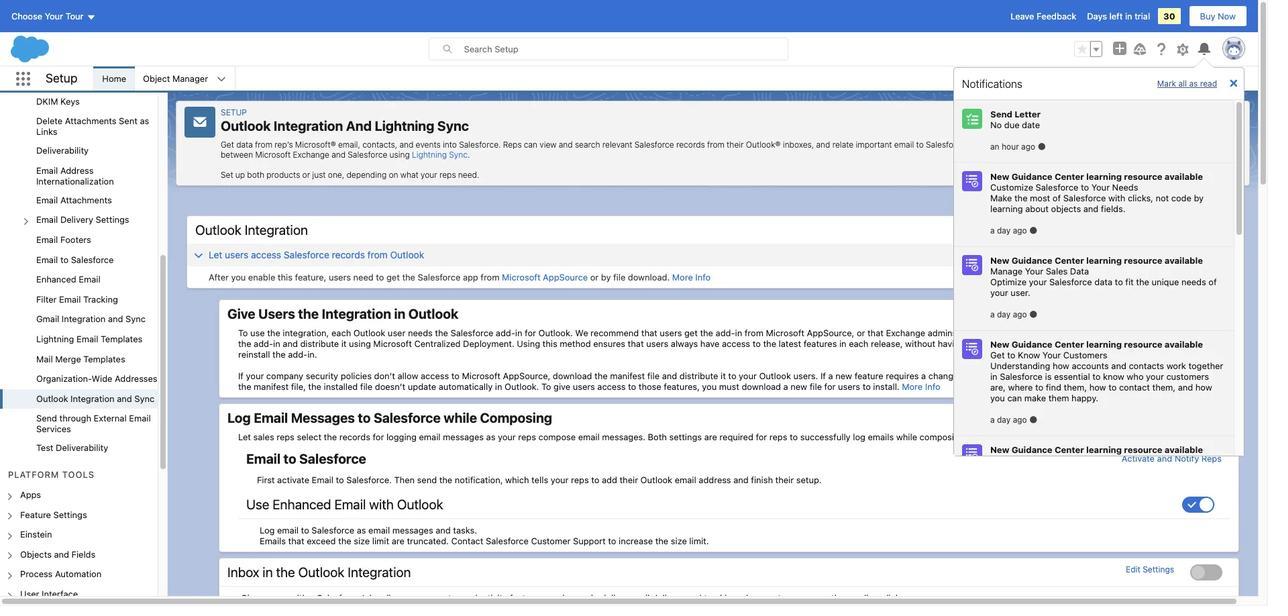 Task type: vqa. For each thing, say whether or not it's contained in the screenshot.
available within the new guidance center learning resource available define success with data management align your team on how data will be collected, reviewed, and used to drive your business goals.
yes



Task type: describe. For each thing, give the bounding box(es) containing it.
data inside new guidance center learning resource available define success with data management align your team on how data will be collected, reviewed, and used to drive your business goals.
[[1088, 466, 1106, 476]]

setup outlook integration and lightning sync
[[221, 107, 469, 134]]

using inside to use the integration, each outlook user needs the salesforce add-in for outlook. we recommend that users get the add-in from microsoft appsource, or that exchange admins get the add-in and distribute it using microsoft centralized deployment. using this method ensures that users always have access to the latest features in each release, without having to reinstall the add-in.
[[349, 338, 371, 349]]

sent
[[119, 116, 137, 126]]

available inside new guidance center learning resource available define success with data management align your team on how data will be collected, reviewed, and used to drive your business goals.
[[1165, 444, 1203, 455]]

or inside gives users with a salesforce inbox license access to productivity features, such as scheduling email delivery and tracking when customers open the email or click its links.
[[871, 593, 879, 603]]

resource for the
[[1124, 255, 1163, 266]]

leave feedback
[[1011, 11, 1077, 21]]

1 horizontal spatial get
[[685, 328, 698, 338]]

as down the composing
[[486, 432, 496, 442]]

ago for your
[[1013, 309, 1027, 319]]

appsource, inside if your company security policies don't allow access to microsoft appsource, download the manifest file and distribute it to your outlook users. if a new feature requires a change to the manifest file, the installed file doesn't update automatically in outlook. to give users access to those features, you must download a new file for users to install.
[[503, 370, 551, 381]]

relevant
[[603, 140, 633, 150]]

1 horizontal spatial settings
[[96, 214, 129, 225]]

have
[[701, 338, 720, 349]]

in right left
[[1125, 11, 1133, 21]]

the right increase
[[655, 536, 669, 546]]

dkim keys link
[[36, 96, 80, 108]]

apps
[[20, 489, 41, 500]]

0 horizontal spatial get
[[387, 272, 400, 283]]

0 horizontal spatial more info link
[[672, 272, 711, 283]]

the right use
[[267, 328, 280, 338]]

get inside new guidance center learning resource available get to know your customers understanding how accounts and contacts work together in salesforce is essential to know who your customers are, where to find them, how to contact them, and how you can make them happy.
[[991, 350, 1005, 360]]

and left the finish
[[734, 474, 749, 485]]

test
[[36, 442, 53, 453]]

0 vertical spatial you
[[231, 272, 246, 283]]

add- right always
[[716, 328, 735, 338]]

the inside "new guidance center learning resource available customize salesforce to your needs make the most of salesforce with clicks, not code by learning about objects and fields."
[[1015, 193, 1028, 203]]

reps right sales in the bottom left of the page
[[277, 432, 295, 442]]

depending
[[347, 170, 387, 180]]

contacts inside . reps' contacts and events sync between microsoft exchange and salesforce using
[[1135, 140, 1168, 150]]

log for log email to salesforce as email messages and tasks. emails that exceed the size limit are truncated. contact salesforce customer support to increase the size limit.
[[260, 525, 275, 536]]

Search Setup text field
[[464, 38, 788, 60]]

address
[[60, 165, 94, 176]]

centralized
[[414, 338, 461, 349]]

access left those
[[598, 381, 626, 392]]

1 horizontal spatial manifest
[[610, 370, 645, 381]]

the right always
[[700, 328, 713, 338]]

salesforce inside to use the integration, each outlook user needs the salesforce add-in for outlook. we recommend that users get the add-in from microsoft appsource, or that exchange admins get the add-in and distribute it using microsoft centralized deployment. using this method ensures that users always have access to the latest features in each release, without having to reinstall the add-in.
[[451, 328, 493, 338]]

integration inside setup outlook integration and lightning sync
[[274, 118, 343, 134]]

customers inside new guidance center learning resource available get to know your customers understanding how accounts and contacts work together in salesforce is essential to know who your customers are, where to find them, how to contact them, and how you can make them happy.
[[1167, 371, 1209, 382]]

the down to use the integration, each outlook user needs the salesforce add-in for outlook. we recommend that users get the add-in from microsoft appsource, or that exchange admins get the add-in and distribute it using microsoft centralized deployment. using this method ensures that users always have access to the latest features in each release, without having to reinstall the add-in. at the bottom
[[595, 370, 608, 381]]

and up process automation
[[54, 549, 69, 560]]

a day ago ● for understanding how accounts and contacts work together in salesforce is essential to know who your customers are, where to find them, how to contact them, and how you can make them happy.
[[991, 414, 1038, 425]]

doesn't
[[375, 381, 406, 392]]

0 vertical spatial deliverability
[[36, 145, 89, 156]]

feedback
[[1037, 11, 1077, 21]]

0 horizontal spatial appsource
[[543, 272, 588, 283]]

email right important
[[894, 140, 914, 150]]

salesforce down select
[[299, 451, 366, 466]]

. inside . reps' contacts and events sync between microsoft exchange and salesforce using
[[1108, 140, 1110, 150]]

feature settings
[[20, 509, 87, 520]]

learning for manage your sales data
[[1087, 255, 1122, 266]]

with inside gives users with a salesforce inbox license access to productivity features, such as scheduling email delivery and tracking when customers open the email or click its links.
[[290, 593, 307, 603]]

be
[[1124, 466, 1134, 476]]

from inside to use the integration, each outlook user needs the salesforce add-in for outlook. we recommend that users get the add-in from microsoft appsource, or that exchange admins get the add-in and distribute it using microsoft centralized deployment. using this method ensures that users always have access to the latest features in each release, without having to reinstall the add-in.
[[745, 328, 764, 338]]

new guidance center learning resource available manage your sales data optimize your salesforce data to fit the unique needs of your user.
[[991, 255, 1217, 298]]

between
[[221, 150, 253, 160]]

setup.
[[796, 474, 822, 485]]

email up exceed
[[335, 497, 366, 512]]

microsoft up users. on the right
[[766, 328, 805, 338]]

and right contacts,
[[400, 140, 414, 150]]

feature
[[855, 370, 884, 381]]

email down sales in the bottom left of the page
[[246, 451, 281, 466]]

filter email tracking
[[36, 294, 118, 305]]

get data from rep's microsoft® email, contacts, and events into salesforce. reps can view and search relevant salesforce records from their outlook® inboxes, and relate important email to salesforce records using the outlook integration
[[221, 140, 1108, 150]]

× button
[[1224, 73, 1244, 93]]

contact
[[1119, 382, 1150, 393]]

most
[[1030, 193, 1050, 203]]

the down messages at the bottom left of page
[[324, 432, 337, 442]]

exceed
[[307, 536, 336, 546]]

email left footers
[[36, 234, 58, 245]]

what
[[401, 170, 419, 180]]

into
[[443, 140, 457, 150]]

enable
[[248, 272, 275, 283]]

data inside new guidance center learning resource available manage your sales data optimize your salesforce data to fit the unique needs of your user.
[[1095, 276, 1113, 287]]

1 horizontal spatial group
[[1074, 41, 1103, 57]]

edit
[[1126, 564, 1141, 574]]

users.
[[794, 370, 818, 381]]

filter
[[36, 294, 57, 305]]

a left change
[[922, 370, 926, 381]]

user
[[388, 328, 406, 338]]

salesforce inside let users access salesforce records from outlook button
[[284, 249, 329, 260]]

group containing dkim keys
[[0, 32, 158, 458]]

use enhanced email with outlook
[[246, 497, 443, 512]]

a left users. on the right
[[784, 381, 788, 392]]

email inside email address internationalization
[[36, 165, 58, 176]]

30
[[1164, 11, 1175, 21]]

mark all as read
[[1158, 79, 1217, 89]]

get for get manifest file
[[1162, 370, 1177, 381]]

as right all
[[1190, 79, 1198, 89]]

the down reinstall
[[238, 381, 251, 392]]

reps left need.
[[440, 170, 456, 180]]

in right use
[[273, 338, 280, 349]]

email to salesforce inside group
[[36, 254, 114, 265]]

0 vertical spatial messages
[[443, 432, 484, 442]]

essential
[[1054, 371, 1090, 382]]

home link
[[94, 66, 134, 91]]

attachments for delete
[[65, 116, 116, 126]]

the up integration,
[[298, 306, 319, 321]]

new for manage your sales data
[[991, 255, 1010, 266]]

requires
[[886, 370, 919, 381]]

0 vertical spatial are
[[704, 432, 717, 442]]

with inside "new guidance center learning resource available customize salesforce to your needs make the most of salesforce with clicks, not code by learning about objects and fields."
[[1109, 193, 1126, 203]]

inbox inside gives users with a salesforce inbox license access to productivity features, such as scheduling email delivery and tracking when customers open the email or click its links.
[[362, 593, 384, 603]]

method
[[560, 338, 591, 349]]

setup for setup
[[46, 71, 77, 85]]

how right the is
[[1053, 360, 1070, 371]]

learning for customize salesforce to your needs
[[1087, 171, 1122, 182]]

1 horizontal spatial new
[[836, 370, 852, 381]]

2 horizontal spatial their
[[776, 474, 794, 485]]

learning down customize
[[991, 203, 1023, 214]]

automation
[[55, 569, 101, 579]]

the right need
[[402, 272, 415, 283]]

0 horizontal spatial each
[[332, 328, 351, 338]]

1 if from the left
[[238, 370, 244, 381]]

unique
[[1152, 276, 1179, 287]]

update
[[408, 381, 436, 392]]

your right drive
[[1063, 476, 1081, 487]]

address
[[699, 474, 731, 485]]

or right microsoft appsource link
[[590, 272, 599, 283]]

how inside new guidance center learning resource available define success with data management align your team on how data will be collected, reviewed, and used to drive your business goals.
[[1069, 466, 1086, 476]]

integration down need
[[322, 306, 391, 321]]

the inside gives users with a salesforce inbox license access to productivity features, such as scheduling email delivery and tracking when customers open the email or click its links.
[[832, 593, 845, 603]]

email up sales in the bottom left of the page
[[254, 410, 288, 425]]

day for new guidance center learning resource available get to know your customers understanding how accounts and contacts work together in salesforce is essential to know who your customers are, where to find them, how to contact them, and how you can make them happy.
[[997, 415, 1011, 425]]

integration down limit
[[348, 564, 411, 580]]

or inside to use the integration, each outlook user needs the salesforce add-in for outlook. we recommend that users get the add-in from microsoft appsource, or that exchange admins get the add-in and distribute it using microsoft centralized deployment. using this method ensures that users always have access to the latest features in each release, without having to reinstall the add-in.
[[857, 328, 865, 338]]

0 horizontal spatial manifest
[[254, 381, 289, 392]]

available for make the most of salesforce with clicks, not code by learning about objects and fields.
[[1165, 171, 1203, 182]]

set
[[221, 170, 233, 180]]

users left have
[[660, 328, 682, 338]]

0 horizontal spatial download
[[553, 370, 592, 381]]

1 vertical spatial deliverability
[[56, 442, 108, 453]]

outlook. inside to use the integration, each outlook user needs the salesforce add-in for outlook. we recommend that users get the add-in from microsoft appsource, or that exchange admins get the add-in and distribute it using microsoft centralized deployment. using this method ensures that users always have access to the latest features in each release, without having to reinstall the add-in.
[[539, 328, 573, 338]]

delete attachments sent as links
[[36, 116, 149, 137]]

0 vertical spatial inbox
[[228, 564, 259, 580]]

from left rep's
[[255, 140, 272, 150]]

outlook inside setup outlook integration and lightning sync
[[221, 118, 271, 134]]

0 vertical spatial data
[[236, 140, 253, 150]]

links
[[36, 126, 57, 137]]

0 vertical spatial can
[[524, 140, 538, 150]]

success
[[1019, 455, 1053, 466]]

a day ago ● for make the most of salesforce with clicks, not code by learning about objects and fields.
[[991, 225, 1038, 236]]

add- down integration,
[[288, 349, 308, 360]]

email to salesforce link
[[36, 254, 114, 266]]

user interface
[[20, 589, 78, 599]]

as inside log email to salesforce as email messages and tasks. emails that exceed the size limit are truncated. contact salesforce customer support to increase the size limit.
[[357, 525, 366, 536]]

test deliverability
[[36, 442, 108, 453]]

microsoft inside if your company security policies don't allow access to microsoft appsource, download the manifest file and distribute it to your outlook users. if a new feature requires a change to the manifest file, the installed file doesn't update automatically in outlook. to give users access to those features, you must download a new file for users to install.
[[462, 370, 501, 381]]

0 vertical spatial salesforce.
[[459, 140, 501, 150]]

to inside to use the integration, each outlook user needs the salesforce add-in for outlook. we recommend that users get the add-in from microsoft appsource, or that exchange admins get the add-in and distribute it using microsoft centralized deployment. using this method ensures that users always have access to the latest features in each release, without having to reinstall the add-in.
[[238, 328, 248, 338]]

finish
[[751, 474, 773, 485]]

process
[[20, 569, 53, 579]]

email right activate
[[312, 474, 334, 485]]

reps down the composing
[[518, 432, 536, 442]]

setup for setup outlook integration and lightning sync
[[221, 107, 247, 117]]

1 horizontal spatial info
[[925, 381, 941, 392]]

days left in trial
[[1087, 11, 1150, 21]]

for inside to use the integration, each outlook user needs the salesforce add-in for outlook. we recommend that users get the add-in from microsoft appsource, or that exchange admins get the add-in and distribute it using microsoft centralized deployment. using this method ensures that users always have access to the latest features in each release, without having to reinstall the add-in.
[[525, 328, 536, 338]]

platform
[[8, 469, 59, 480]]

as inside delete attachments sent as links
[[140, 116, 149, 126]]

file down to use the integration, each outlook user needs the salesforce add-in for outlook. we recommend that users get the add-in from microsoft appsource, or that exchange admins get the add-in and distribute it using microsoft centralized deployment. using this method ensures that users always have access to the latest features in each release, without having to reinstall the add-in. at the bottom
[[647, 370, 660, 381]]

view
[[540, 140, 557, 150]]

how down manifest
[[1196, 382, 1213, 393]]

your left the user.
[[991, 287, 1008, 298]]

2 if from the left
[[821, 370, 826, 381]]

buy now button
[[1189, 5, 1248, 27]]

organization-wide addresses
[[36, 373, 157, 384]]

you inside if your company security policies don't allow access to microsoft appsource, download the manifest file and distribute it to your outlook users. if a new feature requires a change to the manifest file, the installed file doesn't update automatically in outlook. to give users access to those features, you must download a new file for users to install.
[[702, 381, 717, 392]]

lightning email templates
[[36, 333, 142, 344]]

resource for with
[[1124, 171, 1163, 182]]

center for sales
[[1055, 255, 1084, 266]]

1 vertical spatial more
[[902, 381, 923, 392]]

1 horizontal spatial appsource
[[1116, 328, 1161, 338]]

mail merge templates
[[36, 353, 125, 364]]

1 vertical spatial email to salesforce
[[246, 451, 366, 466]]

email left "click"
[[847, 593, 869, 603]]

a down make
[[991, 225, 995, 236]]

center for to
[[1055, 171, 1084, 182]]

give
[[228, 306, 255, 321]]

inbox in the outlook integration
[[228, 564, 411, 580]]

ago for to
[[1013, 415, 1027, 425]]

add- left "using"
[[496, 328, 515, 338]]

through
[[59, 413, 91, 424]]

settings for edit settings
[[1143, 564, 1174, 574]]

0 horizontal spatial new
[[791, 381, 807, 392]]

email left address
[[675, 474, 696, 485]]

the up company
[[273, 349, 286, 360]]

outlook down both
[[641, 474, 673, 485]]

date
[[1022, 119, 1040, 130]]

let for let users access salesforce records from outlook
[[209, 249, 222, 260]]

letter
[[1015, 109, 1041, 119]]

email up tracking
[[79, 274, 100, 285]]

attachments for email
[[60, 195, 112, 205]]

automatically
[[439, 381, 493, 392]]

happy.
[[1072, 393, 1099, 403]]

that right ensures
[[628, 338, 644, 349]]

important
[[856, 140, 892, 150]]

2 horizontal spatial using
[[999, 140, 1019, 150]]

relate
[[833, 140, 854, 150]]

available for understanding how accounts and contacts work together in salesforce is essential to know who your customers are, where to find them, how to contact them, and how you can make them happy.
[[1165, 339, 1203, 350]]

2 them, from the left
[[1153, 382, 1176, 393]]

and down tracking
[[108, 314, 123, 324]]

to inside new guidance center learning resource available manage your sales data optimize your salesforce data to fit the unique needs of your user.
[[1115, 276, 1123, 287]]

know
[[1018, 350, 1040, 360]]

in inside new guidance center learning resource available get to know your customers understanding how accounts and contacts work together in salesforce is essential to know who your customers are, where to find them, how to contact them, and how you can make them happy.
[[991, 371, 998, 382]]

edit settings link
[[1126, 564, 1174, 574]]

must
[[719, 381, 739, 392]]

and inside if your company security policies don't allow access to microsoft appsource, download the manifest file and distribute it to your outlook users. if a new feature requires a change to the manifest file, the installed file doesn't update automatically in outlook. to give users access to those features, you must download a new file for users to install.
[[662, 370, 677, 381]]

your inside "new guidance center learning resource available customize salesforce to your needs make the most of salesforce with clicks, not code by learning about objects and fields."
[[1092, 182, 1110, 193]]

your left team
[[1013, 466, 1031, 476]]

1 horizontal spatial download
[[742, 381, 781, 392]]

the right exceed
[[338, 536, 351, 546]]

that up 'feature'
[[868, 328, 884, 338]]

to inside gives users with a salesforce inbox license access to productivity features, such as scheduling email delivery and tracking when customers open the email or click its links.
[[448, 593, 456, 603]]

a day ago ● for optimize your salesforce data to fit the unique needs of your user.
[[991, 309, 1038, 319]]

and inside gives users with a salesforce inbox license access to productivity features, such as scheduling email delivery and tracking when customers open the email or click its links.
[[687, 593, 702, 603]]

email down use enhanced email with outlook
[[369, 525, 390, 536]]

and inside button
[[1157, 453, 1173, 464]]

0 horizontal spatial info
[[696, 272, 711, 283]]

your right what
[[421, 170, 437, 180]]

align
[[991, 466, 1011, 476]]

in right have
[[735, 328, 742, 338]]

how down accounts
[[1090, 382, 1106, 393]]

sync inside setup outlook integration and lightning sync
[[437, 118, 469, 134]]

needs inside new guidance center learning resource available manage your sales data optimize your salesforce data to fit the unique needs of your user.
[[1182, 276, 1207, 287]]

addresses
[[115, 373, 157, 384]]

distribute inside if your company security policies don't allow access to microsoft appsource, download the manifest file and distribute it to your outlook users. if a new feature requires a change to the manifest file, the installed file doesn't update automatically in outlook. to give users access to those features, you must download a new file for users to install.
[[680, 370, 718, 381]]

delivery
[[60, 214, 93, 225]]

users left install. on the right bottom
[[838, 381, 860, 392]]

salesforce left app
[[418, 272, 461, 283]]

microsoft up don't
[[373, 338, 412, 349]]

einstein link
[[20, 529, 52, 541]]

records inside button
[[332, 249, 365, 260]]

new guidance center learning resource available define success with data management align your team on how data will be collected, reviewed, and used to drive your business goals.
[[991, 444, 1218, 487]]

email right compose
[[578, 432, 600, 442]]

0 horizontal spatial salesforce.
[[346, 474, 392, 485]]

let users access salesforce records from outlook
[[209, 249, 424, 260]]

email left exceed
[[277, 525, 299, 536]]

customers inside gives users with a salesforce inbox license access to productivity features, such as scheduling email delivery and tracking when customers open the email or click its links.
[[764, 593, 806, 603]]

integration inside "link"
[[71, 393, 115, 404]]

your down the composing
[[498, 432, 516, 442]]

2 size from the left
[[671, 536, 687, 546]]

tools
[[62, 469, 95, 480]]

and inside log email to salesforce as email messages and tasks. emails that exceed the size limit are truncated. contact salesforce customer support to increase the size limit.
[[436, 525, 451, 536]]

to inside email to salesforce link
[[60, 254, 69, 265]]

who
[[1127, 371, 1144, 382]]

sync
[[1213, 140, 1231, 150]]

● for your
[[1030, 309, 1038, 319]]

outlook down exceed
[[298, 564, 345, 580]]

0 horizontal spatial .
[[468, 150, 470, 160]]

guidance for salesforce
[[1012, 171, 1053, 182]]

data for with
[[1075, 455, 1094, 466]]

a right users. on the right
[[829, 370, 833, 381]]

that right the recommend
[[641, 328, 658, 338]]

the right file,
[[308, 381, 321, 392]]

sync up need.
[[449, 150, 468, 160]]

notifications
[[962, 78, 1023, 90]]

limit.
[[689, 536, 709, 546]]

integration up let users access salesforce records from outlook button
[[245, 222, 308, 238]]

lightning inside setup outlook integration and lightning sync
[[375, 118, 434, 134]]

with inside new guidance center learning resource available define success with data management align your team on how data will be collected, reviewed, and used to drive your business goals.
[[1056, 455, 1073, 466]]

file left don't
[[360, 381, 373, 392]]

need
[[353, 272, 374, 283]]

and left who
[[1112, 360, 1127, 371]]

for right required
[[756, 432, 767, 442]]

with up limit
[[369, 497, 394, 512]]

learning inside new guidance center learning resource available define success with data management align your team on how data will be collected, reviewed, and used to drive your business goals.
[[1087, 444, 1122, 455]]

outlook up the after
[[195, 222, 242, 238]]

1 horizontal spatial their
[[727, 140, 744, 150]]

outlook up centralized
[[409, 306, 459, 321]]

outlook. inside if your company security policies don't allow access to microsoft appsource, download the manifest file and distribute it to your outlook users. if a new feature requires a change to the manifest file, the installed file doesn't update automatically in outlook. to give users access to those features, you must download a new file for users to install.
[[505, 381, 539, 392]]

1 vertical spatial while
[[896, 432, 917, 442]]

now
[[1218, 11, 1236, 21]]

you inside new guidance center learning resource available get to know your customers understanding how accounts and contacts work together in salesforce is essential to know who your customers are, where to find them, how to contact them, and how you can make them happy.
[[991, 393, 1005, 403]]

for down log email messages to salesforce while composing
[[373, 432, 384, 442]]

reps right required
[[770, 432, 788, 442]]

access inside gives users with a salesforce inbox license access to productivity features, such as scheduling email delivery and tracking when customers open the email or click its links.
[[418, 593, 446, 603]]

salesforce inside gives users with a salesforce inbox license access to productivity features, such as scheduling email delivery and tracking when customers open the email or click its links.
[[317, 593, 360, 603]]

the down give
[[238, 338, 251, 349]]

1 vertical spatial enhanced
[[273, 497, 331, 512]]

microsoft appsource link
[[502, 272, 588, 283]]

0 horizontal spatial while
[[444, 410, 477, 425]]

users left always
[[646, 338, 669, 349]]

enhanced inside group
[[36, 274, 76, 285]]

in.
[[308, 349, 317, 360]]

distribute inside to use the integration, each outlook user needs the salesforce add-in for outlook. we recommend that users get the add-in from microsoft appsource, or that exchange admins get the add-in and distribute it using microsoft centralized deployment. using this method ensures that users always have access to the latest features in each release, without having to reinstall the add-in.
[[300, 338, 339, 349]]

will
[[1108, 466, 1122, 476]]

to inside new guidance center learning resource available define success with data management align your team on how data will be collected, reviewed, and used to drive your business goals.
[[1030, 476, 1038, 487]]

1 them, from the left
[[1064, 382, 1087, 393]]

1 horizontal spatial more info link
[[902, 381, 941, 392]]

users right give
[[573, 381, 595, 392]]

both
[[247, 170, 264, 180]]

outlook down send at bottom left
[[397, 497, 443, 512]]

from inside button
[[368, 249, 388, 260]]

needs inside to use the integration, each outlook user needs the salesforce add-in for outlook. we recommend that users get the add-in from microsoft appsource, or that exchange admins get the add-in and distribute it using microsoft centralized deployment. using this method ensures that users always have access to the latest features in each release, without having to reinstall the add-in.
[[408, 328, 433, 338]]

send
[[417, 474, 437, 485]]

log
[[853, 432, 866, 442]]

the right send at bottom left
[[439, 474, 453, 485]]

0 horizontal spatial their
[[620, 474, 638, 485]]

the inside new guidance center learning resource available manage your sales data optimize your salesforce data to fit the unique needs of your user.
[[1136, 276, 1150, 287]]

and up one,
[[332, 150, 346, 160]]

sync up lightning email templates
[[126, 314, 146, 324]]



Task type: locate. For each thing, give the bounding box(es) containing it.
1 vertical spatial let
[[238, 432, 251, 442]]

4 new from the top
[[991, 444, 1010, 455]]

3 guidance from the top
[[1012, 339, 1053, 350]]

1 vertical spatial outlook.
[[505, 381, 539, 392]]

users
[[225, 249, 249, 260], [329, 272, 351, 283], [660, 328, 682, 338], [646, 338, 669, 349], [573, 381, 595, 392], [838, 381, 860, 392], [266, 593, 288, 603]]

buy
[[1200, 11, 1216, 21]]

×
[[1229, 74, 1239, 93]]

● for salesforce
[[1030, 225, 1038, 236]]

new inside new guidance center learning resource available get to know your customers understanding how accounts and contacts work together in salesforce is essential to know who your customers are, where to find them, how to contact them, and how you can make them happy.
[[991, 339, 1010, 350]]

and right the view
[[559, 140, 573, 150]]

of inside new guidance center learning resource available manage your sales data optimize your salesforce data to fit the unique needs of your user.
[[1209, 276, 1217, 287]]

choose
[[11, 11, 42, 21]]

and inside new guidance center learning resource available define success with data management align your team on how data will be collected, reviewed, and used to drive your business goals.
[[991, 476, 1006, 487]]

1 horizontal spatial events
[[1186, 140, 1211, 150]]

learning for get to know your customers
[[1087, 339, 1122, 350]]

in right features
[[840, 338, 847, 349]]

sales
[[1046, 266, 1068, 276]]

outlook inside if your company security policies don't allow access to microsoft appsource, download the manifest file and distribute it to your outlook users. if a new feature requires a change to the manifest file, the installed file doesn't update automatically in outlook. to give users access to those features, you must download a new file for users to install.
[[759, 370, 791, 381]]

0 vertical spatial outlook.
[[539, 328, 573, 338]]

using up what
[[390, 150, 410, 160]]

it
[[341, 338, 347, 349], [721, 370, 726, 381]]

4 resource from the top
[[1124, 444, 1163, 455]]

contacts up contact
[[1129, 360, 1164, 371]]

that inside log email to salesforce as email messages and tasks. emails that exceed the size limit are truncated. contact salesforce customer support to increase the size limit.
[[288, 536, 304, 546]]

features, inside gives users with a salesforce inbox license access to productivity features, such as scheduling email delivery and tracking when customers open the email or click its links.
[[510, 593, 546, 603]]

to
[[238, 328, 248, 338], [542, 381, 551, 392]]

outlook down organization-
[[36, 393, 68, 404]]

0 vertical spatial reps
[[503, 140, 522, 150]]

center inside new guidance center learning resource available get to know your customers understanding how accounts and contacts work together in salesforce is essential to know who your customers are, where to find them, how to contact them, and how you can make them happy.
[[1055, 339, 1084, 350]]

exchange up just
[[293, 150, 329, 160]]

objects and fields
[[20, 549, 95, 560]]

contacts inside new guidance center learning resource available get to know your customers understanding how accounts and contacts work together in salesforce is essential to know who your customers are, where to find them, how to contact them, and how you can make them happy.
[[1129, 360, 1164, 371]]

composing
[[480, 410, 552, 425]]

appsource,
[[807, 328, 855, 338], [503, 370, 551, 381]]

this inside to use the integration, each outlook user needs the salesforce add-in for outlook. we recommend that users get the add-in from microsoft appsource, or that exchange admins get the add-in and distribute it using microsoft centralized deployment. using this method ensures that users always have access to the latest features in each release, without having to reinstall the add-in.
[[543, 338, 558, 349]]

and left in.
[[283, 338, 298, 349]]

4 center from the top
[[1055, 444, 1084, 455]]

setup inside setup outlook integration and lightning sync
[[221, 107, 247, 117]]

day for new guidance center learning resource available customize salesforce to your needs make the most of salesforce with clicks, not code by learning about objects and fields.
[[997, 225, 1011, 236]]

and inside to use the integration, each outlook user needs the salesforce add-in for outlook. we recommend that users get the add-in from microsoft appsource, or that exchange admins get the add-in and distribute it using microsoft centralized deployment. using this method ensures that users always have access to the latest features in each release, without having to reinstall the add-in.
[[283, 338, 298, 349]]

management
[[1097, 455, 1150, 466]]

0 horizontal spatial email to salesforce
[[36, 254, 114, 265]]

and inside "new guidance center learning resource available customize salesforce to your needs make the most of salesforce with clicks, not code by learning about objects and fields."
[[1084, 203, 1099, 214]]

as right such
[[570, 593, 579, 603]]

center for with
[[1055, 444, 1084, 455]]

salesforce up logging
[[374, 410, 441, 425]]

resource inside new guidance center learning resource available define success with data management align your team on how data will be collected, reviewed, and used to drive your business goals.
[[1124, 444, 1163, 455]]

1 horizontal spatial messages
[[443, 432, 484, 442]]

0 horizontal spatial exchange
[[293, 150, 329, 160]]

info
[[696, 272, 711, 283], [925, 381, 941, 392]]

the right user
[[435, 328, 448, 338]]

1 horizontal spatial email to salesforce
[[246, 451, 366, 466]]

0 horizontal spatial group
[[0, 32, 158, 458]]

1 vertical spatial send
[[36, 413, 57, 424]]

appsource, inside to use the integration, each outlook user needs the salesforce add-in for outlook. we recommend that users get the add-in from microsoft appsource, or that exchange admins get the add-in and distribute it using microsoft centralized deployment. using this method ensures that users always have access to the latest features in each release, without having to reinstall the add-in.
[[807, 328, 855, 338]]

in inside if your company security policies don't allow access to microsoft appsource, download the manifest file and distribute it to your outlook users. if a new feature requires a change to the manifest file, the installed file doesn't update automatically in outlook. to give users access to those features, you must download a new file for users to install.
[[495, 381, 502, 392]]

them, down work
[[1153, 382, 1176, 393]]

0 vertical spatial day
[[997, 225, 1011, 236]]

data for sales
[[1070, 266, 1089, 276]]

.
[[1108, 140, 1110, 150], [468, 150, 470, 160]]

new inside "new guidance center learning resource available customize salesforce to your needs make the most of salesforce with clicks, not code by learning about objects and fields."
[[991, 171, 1010, 182]]

1 vertical spatial you
[[702, 381, 717, 392]]

productivity
[[459, 593, 507, 603]]

3 new from the top
[[991, 339, 1010, 350]]

2 vertical spatial settings
[[1143, 564, 1174, 574]]

new guidance center learning resource available customize salesforce to your needs make the most of salesforce with clicks, not code by learning about objects and fields.
[[991, 171, 1204, 214]]

1 new from the top
[[991, 171, 1010, 182]]

lightning for lightning sync .
[[412, 150, 447, 160]]

resource inside new guidance center learning resource available get to know your customers understanding how accounts and contacts work together in salesforce is essential to know who your customers are, where to find them, how to contact them, and how you can make them happy.
[[1124, 339, 1163, 350]]

understanding
[[991, 360, 1051, 371]]

microsoft inside . reps' contacts and events sync between microsoft exchange and salesforce using
[[255, 150, 291, 160]]

it up required
[[721, 370, 726, 381]]

1 vertical spatial data
[[1095, 276, 1113, 287]]

your right optimize
[[1029, 276, 1047, 287]]

2 center from the top
[[1055, 255, 1084, 266]]

it down give users the integration in outlook
[[341, 338, 347, 349]]

1 horizontal spatial exchange
[[886, 328, 926, 338]]

0 horizontal spatial you
[[231, 272, 246, 283]]

make
[[1025, 393, 1046, 403]]

● for to
[[1030, 414, 1038, 425]]

1 horizontal spatial this
[[543, 338, 558, 349]]

2 day from the top
[[997, 309, 1011, 319]]

available up reviewed,
[[1165, 444, 1203, 455]]

3 resource from the top
[[1124, 339, 1163, 350]]

0 vertical spatial data
[[1070, 266, 1089, 276]]

can inside new guidance center learning resource available get to know your customers understanding how accounts and contacts work together in salesforce is essential to know who your customers are, where to find them, how to contact them, and how you can make them happy.
[[1008, 393, 1022, 403]]

a down optimize
[[991, 309, 995, 319]]

access up enable
[[251, 249, 281, 260]]

learning inside new guidance center learning resource available get to know your customers understanding how accounts and contacts work together in salesforce is essential to know who your customers are, where to find them, how to contact them, and how you can make them happy.
[[1087, 339, 1122, 350]]

events inside . reps' contacts and events sync between microsoft exchange and salesforce using
[[1186, 140, 1211, 150]]

2 resource from the top
[[1124, 255, 1163, 266]]

manifest down ensures
[[610, 370, 645, 381]]

templates for lightning email templates
[[101, 333, 142, 344]]

process automation link
[[20, 569, 101, 580]]

1 horizontal spatial each
[[849, 338, 869, 349]]

0 horizontal spatial if
[[238, 370, 244, 381]]

data up up
[[236, 140, 253, 150]]

mark
[[1158, 79, 1176, 89]]

products
[[267, 170, 300, 180]]

day
[[997, 225, 1011, 236], [997, 309, 1011, 319], [997, 415, 1011, 425]]

this
[[278, 272, 293, 283], [543, 338, 558, 349]]

object manager
[[143, 73, 208, 84]]

attachments inside "email attachments" link
[[60, 195, 112, 205]]

size left limit
[[354, 536, 370, 546]]

1 available from the top
[[1165, 171, 1203, 182]]

give users the integration in outlook
[[228, 306, 459, 321]]

salesforce right relevant
[[635, 140, 674, 150]]

email down internationalization
[[36, 195, 58, 205]]

your inside new guidance center learning resource available get to know your customers understanding how accounts and contacts work together in salesforce is essential to know who your customers are, where to find them, how to contact them, and how you can make them happy.
[[1043, 350, 1061, 360]]

guidance for success
[[1012, 444, 1053, 455]]

messages.
[[602, 432, 646, 442]]

0 vertical spatial send
[[991, 109, 1013, 119]]

exchange inside . reps' contacts and events sync between microsoft exchange and salesforce using
[[293, 150, 329, 160]]

resource
[[1124, 171, 1163, 182], [1124, 255, 1163, 266], [1124, 339, 1163, 350], [1124, 444, 1163, 455]]

1 horizontal spatial send
[[991, 109, 1013, 119]]

tells
[[532, 474, 548, 485]]

of
[[1053, 193, 1061, 203], [1209, 276, 1217, 287]]

more info link
[[672, 272, 711, 283], [902, 381, 941, 392]]

for right deployment.
[[525, 328, 536, 338]]

microsoft appsource (recommended) link
[[1075, 328, 1231, 338]]

0 horizontal spatial this
[[278, 272, 293, 283]]

users up the after
[[225, 249, 249, 260]]

your inside "dropdown button"
[[45, 11, 63, 21]]

settings for feature settings
[[53, 509, 87, 520]]

lightning sync link
[[412, 150, 468, 160]]

new inside new guidance center learning resource available manage your sales data optimize your salesforce data to fit the unique needs of your user.
[[991, 255, 1010, 266]]

size
[[354, 536, 370, 546], [671, 536, 687, 546]]

appsource
[[543, 272, 588, 283], [1116, 328, 1161, 338]]

get for get data from rep's microsoft® email, contacts, and events into salesforce. reps can view and search relevant salesforce records from their outlook® inboxes, and relate important email to salesforce records using the outlook integration
[[221, 140, 234, 150]]

data right sales
[[1070, 266, 1089, 276]]

objects
[[1051, 203, 1081, 214]]

1 vertical spatial of
[[1209, 276, 1217, 287]]

salesforce left an
[[926, 140, 966, 150]]

give
[[554, 381, 571, 392]]

guidance inside "new guidance center learning resource available customize salesforce to your needs make the most of salesforce with clicks, not code by learning about objects and fields."
[[1012, 171, 1053, 182]]

new left 'feature'
[[836, 370, 852, 381]]

lightning for lightning email templates
[[36, 333, 74, 344]]

available for optimize your salesforce data to fit the unique needs of your user.
[[1165, 255, 1203, 266]]

in left where
[[991, 371, 998, 382]]

2 vertical spatial day
[[997, 415, 1011, 425]]

1 guidance from the top
[[1012, 171, 1053, 182]]

1 horizontal spatial enhanced
[[273, 497, 331, 512]]

you right the after
[[231, 272, 246, 283]]

1 events from the left
[[416, 140, 441, 150]]

due
[[1004, 119, 1020, 130]]

templates inside mail merge templates link
[[83, 353, 125, 364]]

0 horizontal spatial needs
[[408, 328, 433, 338]]

from up need
[[368, 249, 388, 260]]

available up unique
[[1165, 255, 1203, 266]]

or left "click"
[[871, 593, 879, 603]]

as left limit
[[357, 525, 366, 536]]

exchange inside to use the integration, each outlook user needs the salesforce add-in for outlook. we recommend that users get the add-in from microsoft appsource, or that exchange admins get the add-in and distribute it using microsoft centralized deployment. using this method ensures that users always have access to the latest features in each release, without having to reinstall the add-in.
[[886, 328, 926, 338]]

for inside if your company security policies don't allow access to microsoft appsource, download the manifest file and distribute it to your outlook users. if a new feature requires a change to the manifest file, the installed file doesn't update automatically in outlook. to give users access to those features, you must download a new file for users to install.
[[825, 381, 836, 392]]

1 center from the top
[[1055, 171, 1084, 182]]

1 vertical spatial customers
[[764, 593, 806, 603]]

sync down addresses
[[134, 393, 154, 404]]

needs right user
[[408, 328, 433, 338]]

1 horizontal spatial salesforce.
[[459, 140, 501, 150]]

attachments down 'keys'
[[65, 116, 116, 126]]

let sales reps select the records for logging email messages as your reps compose email messages. both settings are required for reps to successfully log emails while composing.
[[238, 432, 967, 442]]

1 vertical spatial attachments
[[60, 195, 112, 205]]

emails
[[260, 536, 286, 546]]

as inside gives users with a salesforce inbox license access to productivity features, such as scheduling email delivery and tracking when customers open the email or click its links.
[[570, 593, 579, 603]]

days
[[1087, 11, 1107, 21]]

manifest left file,
[[254, 381, 289, 392]]

don't
[[374, 370, 395, 381]]

1 horizontal spatial appsource,
[[807, 328, 855, 338]]

guidance inside new guidance center learning resource available define success with data management align your team on how data will be collected, reviewed, and used to drive your business goals.
[[1012, 444, 1053, 455]]

2 guidance from the top
[[1012, 255, 1053, 266]]

inbox left license
[[362, 593, 384, 603]]

0 vertical spatial get
[[221, 140, 234, 150]]

0 vertical spatial more
[[672, 272, 693, 283]]

settings right the delivery
[[96, 214, 129, 225]]

reps left the view
[[503, 140, 522, 150]]

outlook integration and sync link
[[36, 393, 154, 405]]

email to salesforce
[[36, 254, 114, 265], [246, 451, 366, 466]]

2 vertical spatial you
[[991, 393, 1005, 403]]

outlook inside button
[[390, 249, 424, 260]]

by inside "new guidance center learning resource available customize salesforce to your needs make the most of salesforce with clicks, not code by learning about objects and fields."
[[1194, 193, 1204, 203]]

sync inside "link"
[[134, 393, 154, 404]]

3 center from the top
[[1055, 339, 1084, 350]]

new inside new guidance center learning resource available define success with data management align your team on how data will be collected, reviewed, and used to drive your business goals.
[[991, 444, 1010, 455]]

send inside send through external email services
[[36, 413, 57, 424]]

leave feedback link
[[1011, 11, 1077, 21]]

1 horizontal spatial reps
[[1202, 453, 1222, 464]]

templates for mail merge templates
[[83, 353, 125, 364]]

on
[[389, 170, 398, 180], [1056, 466, 1067, 476]]

release,
[[871, 338, 903, 349]]

0 vertical spatial info
[[696, 272, 711, 283]]

recommend
[[591, 328, 639, 338]]

2 events from the left
[[1186, 140, 1211, 150]]

4 guidance from the top
[[1012, 444, 1053, 455]]

day down optimize
[[997, 309, 1011, 319]]

microsoft up products
[[255, 150, 291, 160]]

0 horizontal spatial more
[[672, 272, 693, 283]]

email down gmail integration and sync link
[[77, 333, 98, 344]]

get left manifest
[[1162, 370, 1177, 381]]

2 new from the top
[[991, 255, 1010, 266]]

your inside new guidance center learning resource available manage your sales data optimize your salesforce data to fit the unique needs of your user.
[[1025, 266, 1044, 276]]

0 vertical spatial on
[[389, 170, 398, 180]]

email down email footers link on the top of page
[[36, 254, 58, 265]]

center down outlook integration link at the right
[[1055, 171, 1084, 182]]

your left users. on the right
[[739, 370, 757, 381]]

the right the fit
[[1136, 276, 1150, 287]]

internationalization
[[36, 176, 114, 186]]

file left download.
[[613, 272, 626, 283]]

email delivery settings link
[[36, 214, 129, 226]]

your inside new guidance center learning resource available get to know your customers understanding how accounts and contacts work together in salesforce is essential to know who your customers are, where to find them, how to contact them, and how you can make them happy.
[[1146, 371, 1164, 382]]

are inside log email to salesforce as email messages and tasks. emails that exceed the size limit are truncated. contact salesforce customer support to increase the size limit.
[[392, 536, 405, 546]]

outlook. up the composing
[[505, 381, 539, 392]]

you left must on the bottom right of the page
[[702, 381, 717, 392]]

you
[[231, 272, 246, 283], [702, 381, 717, 392], [991, 393, 1005, 403]]

tracking
[[83, 294, 118, 305]]

2 available from the top
[[1165, 255, 1203, 266]]

4 available from the top
[[1165, 444, 1203, 455]]

0 vertical spatial appsource,
[[807, 328, 855, 338]]

using inside . reps' contacts and events sync between microsoft exchange and salesforce using
[[390, 150, 410, 160]]

1 vertical spatial reps
[[1202, 453, 1222, 464]]

0 vertical spatial distribute
[[300, 338, 339, 349]]

new for customize salesforce to your needs
[[991, 171, 1010, 182]]

salesforce inside email to salesforce link
[[71, 254, 114, 265]]

send for send through external email services
[[36, 413, 57, 424]]

info right download.
[[696, 272, 711, 283]]

a inside gives users with a salesforce inbox license access to productivity features, such as scheduling email delivery and tracking when customers open the email or click its links.
[[310, 593, 315, 603]]

let for let sales reps select the records for logging email messages as your reps compose email messages. both settings are required for reps to successfully log emails while composing.
[[238, 432, 251, 442]]

more
[[672, 272, 693, 283], [902, 381, 923, 392]]

day for new guidance center learning resource available manage your sales data optimize your salesforce data to fit the unique needs of your user.
[[997, 309, 1011, 319]]

1 vertical spatial by
[[601, 272, 611, 283]]

0 vertical spatial needs
[[1182, 276, 1207, 287]]

sync up into
[[437, 118, 469, 134]]

. up need.
[[468, 150, 470, 160]]

a day ago ● down about
[[991, 225, 1038, 236]]

data inside new guidance center learning resource available define success with data management align your team on how data will be collected, reviewed, and used to drive your business goals.
[[1075, 455, 1094, 466]]

install.
[[873, 381, 900, 392]]

● down the user.
[[1030, 309, 1038, 319]]

guidance for to
[[1012, 339, 1053, 350]]

email inside send through external email services
[[129, 413, 151, 424]]

send for send letter no due date
[[991, 109, 1013, 119]]

a day ago ● down the user.
[[991, 309, 1038, 319]]

3 a day ago ● from the top
[[991, 414, 1038, 425]]

3 day from the top
[[997, 415, 1011, 425]]

contact
[[451, 536, 484, 546]]

attachments inside delete attachments sent as links
[[65, 116, 116, 126]]

user interface link
[[20, 589, 78, 600]]

resource for data
[[1124, 444, 1163, 455]]

with right team
[[1056, 455, 1073, 466]]

by right code
[[1194, 193, 1204, 203]]

1 horizontal spatial more
[[902, 381, 923, 392]]

file down features
[[810, 381, 822, 392]]

messages inside log email to salesforce as email messages and tasks. emails that exceed the size limit are truncated. contact salesforce customer support to increase the size limit.
[[392, 525, 433, 536]]

your right tells
[[551, 474, 569, 485]]

with
[[1109, 193, 1126, 203], [1056, 455, 1073, 466], [369, 497, 394, 512], [290, 593, 307, 603]]

outlook up after you enable this feature, users need to get the salesforce app from microsoft appsource or by file download. more info
[[390, 249, 424, 260]]

or
[[302, 170, 310, 180], [590, 272, 599, 283], [857, 328, 865, 338], [871, 593, 879, 603]]

1 vertical spatial messages
[[392, 525, 433, 536]]

salesforce inside new guidance center learning resource available manage your sales data optimize your salesforce data to fit the unique needs of your user.
[[1050, 276, 1092, 287]]

email right logging
[[419, 432, 441, 442]]

ago down make
[[1013, 415, 1027, 425]]

salesforce down the inbox in the outlook integration
[[317, 593, 360, 603]]

tasks.
[[453, 525, 477, 536]]

access inside button
[[251, 249, 281, 260]]

new for get to know your customers
[[991, 339, 1010, 350]]

your
[[421, 170, 437, 180], [1029, 276, 1047, 287], [991, 287, 1008, 298], [246, 370, 264, 381], [739, 370, 757, 381], [1146, 371, 1164, 382], [498, 432, 516, 442], [1013, 466, 1031, 476], [551, 474, 569, 485], [1063, 476, 1081, 487]]

from left the outlook®
[[707, 140, 725, 150]]

resource inside new guidance center learning resource available manage your sales data optimize your salesforce data to fit the unique needs of your user.
[[1124, 255, 1163, 266]]

reinstall
[[238, 349, 270, 360]]

1 size from the left
[[354, 536, 370, 546]]

1 resource from the top
[[1124, 171, 1163, 182]]

salesforce. up use enhanced email with outlook
[[346, 474, 392, 485]]

this right enable
[[278, 272, 293, 283]]

0 vertical spatial more info link
[[672, 272, 711, 283]]

group
[[0, 32, 158, 458], [1074, 41, 1103, 57]]

let inside button
[[209, 249, 222, 260]]

0 vertical spatial it
[[341, 338, 347, 349]]

1 vertical spatial setup
[[221, 107, 247, 117]]

salesforce inside . reps' contacts and events sync between microsoft exchange and salesforce using
[[348, 150, 387, 160]]

and inside "link"
[[117, 393, 132, 404]]

truncated.
[[407, 536, 449, 546]]

0 vertical spatial of
[[1053, 193, 1061, 203]]

deliverability link
[[36, 145, 89, 157]]

0 vertical spatial settings
[[96, 214, 129, 225]]

3 available from the top
[[1165, 339, 1203, 350]]

1 day from the top
[[997, 225, 1011, 236]]

up
[[235, 170, 245, 180]]

users inside button
[[225, 249, 249, 260]]

add- down users
[[254, 338, 273, 349]]

together
[[1189, 360, 1224, 371]]

log inside log email to salesforce as email messages and tasks. emails that exceed the size limit are truncated. contact salesforce customer support to increase the size limit.
[[260, 525, 275, 536]]

salesforce down use enhanced email with outlook
[[312, 525, 354, 536]]

an
[[991, 142, 1000, 152]]

1 horizontal spatial you
[[702, 381, 717, 392]]

0 horizontal spatial of
[[1053, 193, 1061, 203]]

0 vertical spatial a day ago ●
[[991, 225, 1038, 236]]

salesforce inside new guidance center learning resource available get to know your customers understanding how accounts and contacts work together in salesforce is essential to know who your customers are, where to find them, how to contact them, and how you can make them happy.
[[1000, 371, 1043, 382]]

settings right feature
[[53, 509, 87, 520]]

are,
[[991, 382, 1006, 393]]

object
[[143, 73, 170, 84]]

outlook integration and sync tree item
[[0, 389, 158, 409]]

it inside if your company security policies don't allow access to microsoft appsource, download the manifest file and distribute it to your outlook users. if a new feature requires a change to the manifest file, the installed file doesn't update automatically in outlook. to give users access to those features, you must download a new file for users to install.
[[721, 370, 726, 381]]

2 a day ago ● from the top
[[991, 309, 1038, 319]]

data inside new guidance center learning resource available manage your sales data optimize your salesforce data to fit the unique needs of your user.
[[1070, 266, 1089, 276]]

lightning inside group
[[36, 333, 74, 344]]

1 horizontal spatial are
[[704, 432, 717, 442]]

gives users with a salesforce inbox license access to productivity features, such as scheduling email delivery and tracking when customers open the email or click its links.
[[241, 593, 900, 606]]

0 horizontal spatial it
[[341, 338, 347, 349]]

email down the "enhanced email" link
[[59, 294, 81, 305]]

rep's
[[275, 140, 293, 150]]

outlook inside to use the integration, each outlook user needs the salesforce add-in for outlook. we recommend that users get the add-in from microsoft appsource, or that exchange admins get the add-in and distribute it using microsoft centralized deployment. using this method ensures that users always have access to the latest features in each release, without having to reinstall the add-in.
[[354, 328, 385, 338]]

1 vertical spatial log
[[260, 525, 275, 536]]

1 horizontal spatial if
[[821, 370, 826, 381]]

in up gives at the bottom of page
[[263, 564, 273, 580]]

2 horizontal spatial settings
[[1143, 564, 1174, 574]]

access inside to use the integration, each outlook user needs the salesforce add-in for outlook. we recommend that users get the add-in from microsoft appsource, or that exchange admins get the add-in and distribute it using microsoft centralized deployment. using this method ensures that users always have access to the latest features in each release, without having to reinstall the add-in.
[[722, 338, 750, 349]]

microsoft right app
[[502, 272, 541, 283]]

center inside "new guidance center learning resource available customize salesforce to your needs make the most of salesforce with clicks, not code by learning about objects and fields."
[[1055, 171, 1084, 182]]

notification,
[[455, 474, 503, 485]]

enhanced email link
[[36, 274, 100, 286]]

optimize
[[991, 276, 1027, 287]]

reps up reviewed,
[[1202, 453, 1222, 464]]

1 vertical spatial appsource
[[1116, 328, 1161, 338]]

1 horizontal spatial by
[[1194, 193, 1204, 203]]

outlook inside "link"
[[36, 393, 68, 404]]

center for know
[[1055, 339, 1084, 350]]

guidance for your
[[1012, 255, 1053, 266]]

0 vertical spatial templates
[[101, 333, 142, 344]]

work
[[1167, 360, 1186, 371]]

lightning down gmail
[[36, 333, 74, 344]]

learning up fields.
[[1087, 171, 1122, 182]]

1 vertical spatial data
[[1075, 455, 1094, 466]]

change
[[929, 370, 959, 381]]

1 horizontal spatial while
[[896, 432, 917, 442]]

ago for salesforce
[[1013, 225, 1027, 236]]

2 vertical spatial a day ago ●
[[991, 414, 1038, 425]]

1 vertical spatial can
[[1008, 393, 1022, 403]]

available inside "new guidance center learning resource available customize salesforce to your needs make the most of salesforce with clicks, not code by learning about objects and fields."
[[1165, 171, 1203, 182]]

the down emails
[[276, 564, 295, 580]]

center down objects
[[1055, 255, 1084, 266]]

resource for work
[[1124, 339, 1163, 350]]

to
[[916, 140, 924, 150], [1081, 182, 1089, 193], [60, 254, 69, 265], [376, 272, 384, 283], [1115, 276, 1123, 287], [753, 338, 761, 349], [967, 338, 975, 349], [1007, 350, 1016, 360], [451, 370, 460, 381], [728, 370, 737, 381], [961, 370, 969, 381], [1093, 371, 1101, 382], [628, 381, 636, 392], [863, 381, 871, 392], [1036, 382, 1044, 393], [1109, 382, 1117, 393], [358, 410, 371, 425], [790, 432, 798, 442], [284, 451, 296, 466], [336, 474, 344, 485], [591, 474, 600, 485], [1030, 476, 1038, 487], [301, 525, 309, 536], [608, 536, 616, 546], [448, 593, 456, 603]]

delete
[[36, 116, 63, 126]]

use
[[246, 497, 269, 512]]

1 a day ago ● from the top
[[991, 225, 1038, 236]]

0 horizontal spatial log
[[228, 410, 251, 425]]

size left limit. at the bottom of page
[[671, 536, 687, 546]]

0 vertical spatial appsource
[[543, 272, 588, 283]]

it inside to use the integration, each outlook user needs the salesforce add-in for outlook. we recommend that users get the add-in from microsoft appsource, or that exchange admins get the add-in and distribute it using microsoft centralized deployment. using this method ensures that users always have access to the latest features in each release, without having to reinstall the add-in.
[[341, 338, 347, 349]]

mail
[[36, 353, 53, 364]]

features,
[[664, 381, 700, 392], [510, 593, 546, 603]]

email,
[[338, 140, 360, 150]]

1 horizontal spatial to
[[542, 381, 551, 392]]

guidance up understanding
[[1012, 339, 1053, 350]]

setup up dkim keys at top left
[[46, 71, 77, 85]]

2 horizontal spatial get
[[960, 328, 973, 338]]

if down reinstall
[[238, 370, 244, 381]]

0 horizontal spatial reps
[[503, 140, 522, 150]]

0 horizontal spatial to
[[238, 328, 248, 338]]

1 vertical spatial lightning
[[412, 150, 447, 160]]

1 horizontal spatial inbox
[[362, 593, 384, 603]]

features, right those
[[664, 381, 700, 392]]

center inside new guidance center learning resource available define success with data management align your team on how data will be collected, reviewed, and used to drive your business goals.
[[1055, 444, 1084, 455]]

if right users. on the right
[[821, 370, 826, 381]]

guidance inside new guidance center learning resource available get to know your customers understanding how accounts and contacts work together in salesforce is essential to know who your customers are, where to find them, how to contact them, and how you can make them happy.
[[1012, 339, 1053, 350]]

manage
[[991, 266, 1023, 276]]

integration
[[1067, 140, 1108, 150]]

1 vertical spatial appsource,
[[503, 370, 551, 381]]

of inside "new guidance center learning resource available customize salesforce to your needs make the most of salesforce with clicks, not code by learning about objects and fields."
[[1053, 193, 1061, 203]]

0 horizontal spatial customers
[[764, 593, 806, 603]]

collected,
[[1137, 466, 1177, 476]]

0 vertical spatial attachments
[[65, 116, 116, 126]]

their left the outlook®
[[727, 140, 744, 150]]

1 horizontal spatial features,
[[664, 381, 700, 392]]

outlook
[[221, 118, 271, 134], [1036, 140, 1065, 150], [195, 222, 242, 238], [390, 249, 424, 260], [409, 306, 459, 321], [354, 328, 385, 338], [759, 370, 791, 381], [36, 393, 68, 404], [641, 474, 673, 485], [397, 497, 443, 512], [298, 564, 345, 580]]

tracking
[[704, 593, 737, 603]]

1 vertical spatial exchange
[[886, 328, 926, 338]]

from
[[255, 140, 272, 150], [707, 140, 725, 150], [368, 249, 388, 260], [481, 272, 500, 283], [745, 328, 764, 338]]

ago
[[1021, 142, 1036, 152], [1013, 225, 1027, 236], [1013, 309, 1027, 319], [1013, 415, 1027, 425]]

features, inside if your company security policies don't allow access to microsoft appsource, download the manifest file and distribute it to your outlook users. if a new feature requires a change to the manifest file, the installed file doesn't update automatically in outlook. to give users access to those features, you must download a new file for users to install.
[[664, 381, 700, 392]]

to inside "new guidance center learning resource available customize salesforce to your needs make the most of salesforce with clicks, not code by learning about objects and fields."
[[1081, 182, 1089, 193]]

0 vertical spatial customers
[[1167, 371, 1209, 382]]

0 horizontal spatial settings
[[53, 509, 87, 520]]

log for log email messages to salesforce while composing
[[228, 410, 251, 425]]

setup up between
[[221, 107, 247, 117]]

1 vertical spatial day
[[997, 309, 1011, 319]]

and left fields.
[[1084, 203, 1099, 214]]



